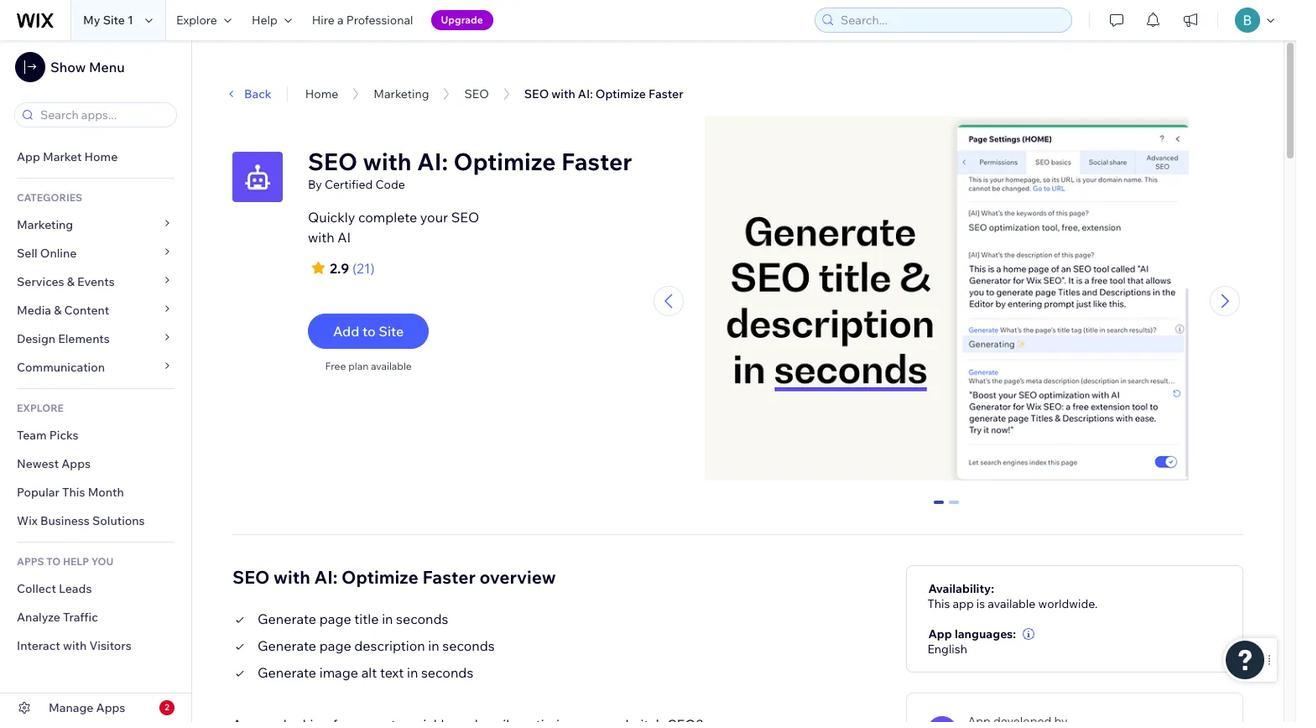 Task type: vqa. For each thing, say whether or not it's contained in the screenshot.
'Translate' Button
no



Task type: describe. For each thing, give the bounding box(es) containing it.
free
[[325, 360, 346, 373]]

upgrade
[[441, 13, 483, 26]]

market
[[43, 149, 82, 164]]

professional
[[346, 13, 413, 28]]

content
[[64, 303, 109, 318]]

business
[[40, 514, 90, 529]]

quickly
[[308, 209, 355, 226]]

availability: this app is available worldwide.
[[928, 581, 1098, 612]]

generate page description in seconds
[[258, 638, 495, 654]]

my
[[83, 13, 100, 28]]

21
[[357, 260, 370, 277]]

0 horizontal spatial available
[[371, 360, 412, 373]]

online
[[40, 246, 77, 261]]

seconds for generate page description in seconds
[[443, 638, 495, 654]]

sell
[[17, 246, 37, 261]]

ai
[[338, 229, 351, 246]]

seo with ai: optimize faster by certified code
[[308, 147, 632, 192]]

home link
[[305, 86, 339, 102]]

menu
[[89, 59, 125, 76]]

Search apps... field
[[35, 103, 171, 127]]

this for availability:
[[928, 597, 950, 612]]

available inside availability: this app is available worldwide.
[[988, 597, 1036, 612]]

home inside the 'sidebar' element
[[84, 149, 118, 164]]

traffic
[[63, 610, 98, 625]]

team
[[17, 428, 47, 443]]

app for app languages:
[[929, 627, 952, 642]]

app market home link
[[0, 143, 191, 171]]

apps for newest apps
[[61, 457, 91, 472]]

services & events link
[[0, 268, 191, 296]]

media & content
[[17, 303, 109, 318]]

show menu button
[[15, 52, 125, 82]]

team picks link
[[0, 421, 191, 450]]

popular this month link
[[0, 478, 191, 507]]

faster for seo with ai: optimize faster overview
[[423, 566, 476, 588]]

month
[[88, 485, 124, 500]]

0 horizontal spatial marketing link
[[0, 211, 191, 239]]

with inside quickly complete your seo with ai
[[308, 229, 335, 246]]

seo with ai: optimize faster preview 0 image
[[705, 117, 1189, 489]]

0
[[936, 501, 943, 516]]

services & events
[[17, 274, 115, 290]]

analyze traffic
[[17, 610, 98, 625]]

interact with visitors link
[[0, 632, 191, 661]]

code inside seo with ai: optimize faster by certified code
[[376, 177, 405, 192]]

seo for seo
[[464, 86, 489, 102]]

add
[[333, 323, 360, 340]]

show
[[50, 59, 86, 76]]

help
[[252, 13, 278, 28]]

design elements link
[[0, 325, 191, 353]]

seo link
[[464, 86, 489, 102]]

leads
[[59, 582, 92, 597]]

(
[[352, 260, 357, 277]]

help button
[[242, 0, 302, 40]]

elements
[[58, 332, 110, 347]]

faster for seo with ai: optimize faster by certified code
[[561, 147, 632, 176]]

communication link
[[0, 353, 191, 382]]

with for interact with visitors
[[63, 639, 87, 654]]

with for seo with ai: optimize faster
[[552, 86, 575, 102]]

0 1
[[936, 501, 958, 516]]

a
[[337, 13, 344, 28]]

ai: for seo with ai: optimize faster by certified code
[[417, 147, 448, 176]]

app
[[953, 597, 974, 612]]

wix
[[17, 514, 38, 529]]

seo inside quickly complete your seo with ai
[[451, 209, 479, 226]]

hire a professional
[[312, 13, 413, 28]]

manage
[[49, 701, 94, 716]]

optimize for seo with ai: optimize faster
[[596, 86, 646, 102]]

english
[[928, 642, 968, 657]]

communication
[[17, 360, 108, 375]]

2 vertical spatial seconds
[[421, 665, 474, 681]]

back button
[[224, 86, 272, 102]]

overview
[[480, 566, 556, 588]]

interact with visitors
[[17, 639, 132, 654]]

newest apps link
[[0, 450, 191, 478]]

wix business solutions
[[17, 514, 145, 529]]

to
[[46, 556, 61, 568]]

site inside button
[[379, 323, 404, 340]]

is
[[977, 597, 985, 612]]

text
[[380, 665, 404, 681]]

explore
[[17, 402, 64, 415]]

sell online link
[[0, 239, 191, 268]]

Search... field
[[836, 8, 1067, 32]]

by certified code
[[303, 69, 402, 84]]

worldwide.
[[1039, 597, 1098, 612]]

seo with ai: optimize faster button
[[516, 81, 692, 107]]

seo with ai: optimize faster overview
[[232, 566, 556, 588]]

app languages:
[[929, 627, 1016, 642]]

title
[[354, 611, 379, 628]]

apps to help you
[[17, 556, 113, 568]]

ai: for seo with ai: optimize faster overview
[[314, 566, 338, 588]]

wix business solutions link
[[0, 507, 191, 535]]

0 vertical spatial marketing link
[[374, 86, 429, 102]]

complete
[[358, 209, 417, 226]]

languages:
[[955, 627, 1016, 642]]

0 vertical spatial by
[[303, 69, 317, 84]]



Task type: locate. For each thing, give the bounding box(es) containing it.
generate for generate page title in seconds
[[258, 611, 316, 628]]

this up wix business solutions
[[62, 485, 85, 500]]

0 horizontal spatial this
[[62, 485, 85, 500]]

marketing link down by certified code
[[374, 86, 429, 102]]

1 vertical spatial 1
[[951, 501, 958, 516]]

0 vertical spatial ai:
[[578, 86, 593, 102]]

code down professional
[[372, 69, 402, 84]]

2 horizontal spatial in
[[428, 638, 440, 654]]

ai: for seo with ai: optimize faster
[[578, 86, 593, 102]]

2 page from the top
[[319, 638, 351, 654]]

faster inside "button"
[[649, 86, 684, 102]]

0 vertical spatial code
[[372, 69, 402, 84]]

newest
[[17, 457, 59, 472]]

by up quickly on the left of page
[[308, 177, 322, 192]]

code
[[372, 69, 402, 84], [376, 177, 405, 192]]

app left 'market'
[[17, 149, 40, 164]]

generate for generate image alt text in seconds
[[258, 665, 316, 681]]

& for events
[[67, 274, 75, 290]]

home right 'market'
[[84, 149, 118, 164]]

in for title
[[382, 611, 393, 628]]

ai: inside "button"
[[578, 86, 593, 102]]

available right is
[[988, 597, 1036, 612]]

1 vertical spatial in
[[428, 638, 440, 654]]

media & content link
[[0, 296, 191, 325]]

home
[[305, 86, 339, 102], [84, 149, 118, 164]]

1
[[128, 13, 133, 28], [951, 501, 958, 516]]

0 horizontal spatial &
[[54, 303, 62, 318]]

app
[[17, 149, 40, 164], [929, 627, 952, 642]]

0 vertical spatial generate
[[258, 611, 316, 628]]

0 horizontal spatial optimize
[[342, 566, 419, 588]]

services
[[17, 274, 64, 290]]

seconds for generate page title in seconds
[[396, 611, 449, 628]]

1 vertical spatial certified
[[325, 177, 373, 192]]

collect leads
[[17, 582, 92, 597]]

faster inside seo with ai: optimize faster by certified code
[[561, 147, 632, 176]]

2.9
[[330, 260, 349, 277]]

marketing link up online
[[0, 211, 191, 239]]

1 vertical spatial ai:
[[417, 147, 448, 176]]

plan
[[348, 360, 369, 373]]

1 horizontal spatial ai:
[[417, 147, 448, 176]]

faster for seo with ai: optimize faster
[[649, 86, 684, 102]]

seo
[[464, 86, 489, 102], [524, 86, 549, 102], [308, 147, 358, 176], [451, 209, 479, 226], [232, 566, 270, 588]]

media
[[17, 303, 51, 318]]

0 vertical spatial apps
[[61, 457, 91, 472]]

page left the title
[[319, 611, 351, 628]]

in for description
[[428, 638, 440, 654]]

1 vertical spatial generate
[[258, 638, 316, 654]]

apps
[[61, 457, 91, 472], [96, 701, 125, 716]]

0 vertical spatial in
[[382, 611, 393, 628]]

hire
[[312, 13, 335, 28]]

generate
[[258, 611, 316, 628], [258, 638, 316, 654], [258, 665, 316, 681]]

help
[[63, 556, 89, 568]]

0 vertical spatial available
[[371, 360, 412, 373]]

apps inside the newest apps link
[[61, 457, 91, 472]]

apps up popular this month
[[61, 457, 91, 472]]

quickly complete your seo with ai
[[308, 209, 479, 246]]

with inside "button"
[[552, 86, 575, 102]]

app left languages:
[[929, 627, 952, 642]]

)
[[370, 260, 375, 277]]

0 vertical spatial seconds
[[396, 611, 449, 628]]

design
[[17, 332, 55, 347]]

picks
[[49, 428, 79, 443]]

my site 1
[[83, 13, 133, 28]]

seo with ai: optimize faster logo image
[[232, 152, 283, 202]]

free plan available
[[325, 360, 412, 373]]

2 vertical spatial faster
[[423, 566, 476, 588]]

0 vertical spatial this
[[62, 485, 85, 500]]

sell online
[[17, 246, 77, 261]]

0 vertical spatial app
[[17, 149, 40, 164]]

marketing link
[[374, 86, 429, 102], [0, 211, 191, 239]]

events
[[77, 274, 115, 290]]

1 horizontal spatial app
[[929, 627, 952, 642]]

design elements
[[17, 332, 110, 347]]

2.9 ( 21 )
[[330, 260, 375, 277]]

1 horizontal spatial site
[[379, 323, 404, 340]]

marketing down by certified code
[[374, 86, 429, 102]]

0 horizontal spatial marketing
[[17, 217, 73, 232]]

2 vertical spatial generate
[[258, 665, 316, 681]]

categories
[[17, 191, 82, 204]]

2 horizontal spatial optimize
[[596, 86, 646, 102]]

show menu
[[50, 59, 125, 76]]

0 horizontal spatial apps
[[61, 457, 91, 472]]

0 horizontal spatial app
[[17, 149, 40, 164]]

1 vertical spatial optimize
[[454, 147, 556, 176]]

interact
[[17, 639, 60, 654]]

home down by certified code
[[305, 86, 339, 102]]

with inside the 'sidebar' element
[[63, 639, 87, 654]]

2 vertical spatial optimize
[[342, 566, 419, 588]]

1 horizontal spatial marketing link
[[374, 86, 429, 102]]

generate left the title
[[258, 611, 316, 628]]

ai: inside seo with ai: optimize faster by certified code
[[417, 147, 448, 176]]

apps for manage apps
[[96, 701, 125, 716]]

by inside seo with ai: optimize faster by certified code
[[308, 177, 322, 192]]

1 vertical spatial site
[[379, 323, 404, 340]]

certified up quickly on the left of page
[[325, 177, 373, 192]]

1 vertical spatial seconds
[[443, 638, 495, 654]]

optimize for seo with ai: optimize faster overview
[[342, 566, 419, 588]]

site
[[103, 13, 125, 28], [379, 323, 404, 340]]

this
[[62, 485, 85, 500], [928, 597, 950, 612]]

1 horizontal spatial home
[[305, 86, 339, 102]]

to
[[363, 323, 376, 340]]

apps right manage
[[96, 701, 125, 716]]

analyze
[[17, 610, 60, 625]]

optimize for seo with ai: optimize faster by certified code
[[454, 147, 556, 176]]

by up home link
[[303, 69, 317, 84]]

this left "app"
[[928, 597, 950, 612]]

1 horizontal spatial &
[[67, 274, 75, 290]]

1 vertical spatial code
[[376, 177, 405, 192]]

1 vertical spatial page
[[319, 638, 351, 654]]

2 vertical spatial ai:
[[314, 566, 338, 588]]

seconds right description
[[443, 638, 495, 654]]

1 vertical spatial marketing link
[[0, 211, 191, 239]]

analyze traffic link
[[0, 603, 191, 632]]

availability:
[[929, 581, 995, 597]]

app market home
[[17, 149, 118, 164]]

app for app market home
[[17, 149, 40, 164]]

site right my on the left top
[[103, 13, 125, 28]]

by
[[303, 69, 317, 84], [308, 177, 322, 192]]

0 vertical spatial site
[[103, 13, 125, 28]]

this inside availability: this app is available worldwide.
[[928, 597, 950, 612]]

in right the title
[[382, 611, 393, 628]]

generate down generate page title in seconds at the left of the page
[[258, 638, 316, 654]]

1 right my on the left top
[[128, 13, 133, 28]]

hire a professional link
[[302, 0, 423, 40]]

popular this month
[[17, 485, 124, 500]]

1 horizontal spatial in
[[407, 665, 418, 681]]

in
[[382, 611, 393, 628], [428, 638, 440, 654], [407, 665, 418, 681]]

& for content
[[54, 303, 62, 318]]

0 horizontal spatial in
[[382, 611, 393, 628]]

team picks
[[17, 428, 79, 443]]

certified up home link
[[321, 69, 369, 84]]

image
[[319, 665, 358, 681]]

explore
[[176, 13, 217, 28]]

seo with ai: optimize faster
[[524, 86, 684, 102]]

1 vertical spatial this
[[928, 597, 950, 612]]

1 vertical spatial apps
[[96, 701, 125, 716]]

you
[[91, 556, 113, 568]]

1 horizontal spatial optimize
[[454, 147, 556, 176]]

1 vertical spatial app
[[929, 627, 952, 642]]

0 vertical spatial faster
[[649, 86, 684, 102]]

0 horizontal spatial faster
[[423, 566, 476, 588]]

1 vertical spatial &
[[54, 303, 62, 318]]

0 vertical spatial page
[[319, 611, 351, 628]]

popular
[[17, 485, 60, 500]]

optimize inside seo with ai: optimize faster by certified code
[[454, 147, 556, 176]]

1 vertical spatial home
[[84, 149, 118, 164]]

this inside the 'sidebar' element
[[62, 485, 85, 500]]

seo inside "button"
[[524, 86, 549, 102]]

site right to
[[379, 323, 404, 340]]

seo for seo with ai: optimize faster by certified code
[[308, 147, 358, 176]]

1 page from the top
[[319, 611, 351, 628]]

1 horizontal spatial apps
[[96, 701, 125, 716]]

ai:
[[578, 86, 593, 102], [417, 147, 448, 176], [314, 566, 338, 588]]

0 vertical spatial certified
[[321, 69, 369, 84]]

description
[[354, 638, 425, 654]]

3 generate from the top
[[258, 665, 316, 681]]

in right description
[[428, 638, 440, 654]]

in right 'text'
[[407, 665, 418, 681]]

2
[[165, 702, 169, 713]]

0 horizontal spatial home
[[84, 149, 118, 164]]

marketing down categories
[[17, 217, 73, 232]]

manage apps
[[49, 701, 125, 716]]

1 vertical spatial available
[[988, 597, 1036, 612]]

solutions
[[92, 514, 145, 529]]

0 vertical spatial optimize
[[596, 86, 646, 102]]

2 horizontal spatial faster
[[649, 86, 684, 102]]

0 horizontal spatial ai:
[[314, 566, 338, 588]]

2 horizontal spatial ai:
[[578, 86, 593, 102]]

seo for seo with ai: optimize faster
[[524, 86, 549, 102]]

page up image
[[319, 638, 351, 654]]

code up complete
[[376, 177, 405, 192]]

generate left image
[[258, 665, 316, 681]]

1 vertical spatial marketing
[[17, 217, 73, 232]]

collect
[[17, 582, 56, 597]]

page for description
[[319, 638, 351, 654]]

2 vertical spatial in
[[407, 665, 418, 681]]

with
[[552, 86, 575, 102], [363, 147, 412, 176], [308, 229, 335, 246], [274, 566, 310, 588], [63, 639, 87, 654]]

generate page title in seconds
[[258, 611, 449, 628]]

1 right 0
[[951, 501, 958, 516]]

certified inside seo with ai: optimize faster by certified code
[[325, 177, 373, 192]]

add to site
[[333, 323, 404, 340]]

1 horizontal spatial this
[[928, 597, 950, 612]]

1 horizontal spatial available
[[988, 597, 1036, 612]]

1 generate from the top
[[258, 611, 316, 628]]

0 horizontal spatial 1
[[128, 13, 133, 28]]

1 horizontal spatial 1
[[951, 501, 958, 516]]

seo inside seo with ai: optimize faster by certified code
[[308, 147, 358, 176]]

with for seo with ai: optimize faster overview
[[274, 566, 310, 588]]

generate for generate page description in seconds
[[258, 638, 316, 654]]

0 vertical spatial 1
[[128, 13, 133, 28]]

app inside the 'sidebar' element
[[17, 149, 40, 164]]

0 vertical spatial home
[[305, 86, 339, 102]]

back
[[244, 86, 272, 102]]

with inside seo with ai: optimize faster by certified code
[[363, 147, 412, 176]]

newest apps
[[17, 457, 91, 472]]

page for title
[[319, 611, 351, 628]]

this for popular
[[62, 485, 85, 500]]

sidebar element
[[0, 40, 192, 723]]

marketing inside the 'sidebar' element
[[17, 217, 73, 232]]

0 horizontal spatial site
[[103, 13, 125, 28]]

certified
[[321, 69, 369, 84], [325, 177, 373, 192]]

2 generate from the top
[[258, 638, 316, 654]]

1 vertical spatial by
[[308, 177, 322, 192]]

collect leads link
[[0, 575, 191, 603]]

page
[[319, 611, 351, 628], [319, 638, 351, 654]]

available right 'plan'
[[371, 360, 412, 373]]

available
[[371, 360, 412, 373], [988, 597, 1036, 612]]

& right media
[[54, 303, 62, 318]]

alt
[[361, 665, 377, 681]]

apps
[[17, 556, 44, 568]]

0 vertical spatial marketing
[[374, 86, 429, 102]]

seconds right 'text'
[[421, 665, 474, 681]]

& left events
[[67, 274, 75, 290]]

add to site button
[[308, 314, 429, 349]]

visitors
[[89, 639, 132, 654]]

marketing
[[374, 86, 429, 102], [17, 217, 73, 232]]

optimize inside "button"
[[596, 86, 646, 102]]

seo for seo with ai: optimize faster overview
[[232, 566, 270, 588]]

1 vertical spatial faster
[[561, 147, 632, 176]]

1 horizontal spatial marketing
[[374, 86, 429, 102]]

with for seo with ai: optimize faster by certified code
[[363, 147, 412, 176]]

optimize
[[596, 86, 646, 102], [454, 147, 556, 176], [342, 566, 419, 588]]

0 vertical spatial &
[[67, 274, 75, 290]]

generate image alt text in seconds
[[258, 665, 474, 681]]

1 horizontal spatial faster
[[561, 147, 632, 176]]

seconds up description
[[396, 611, 449, 628]]



